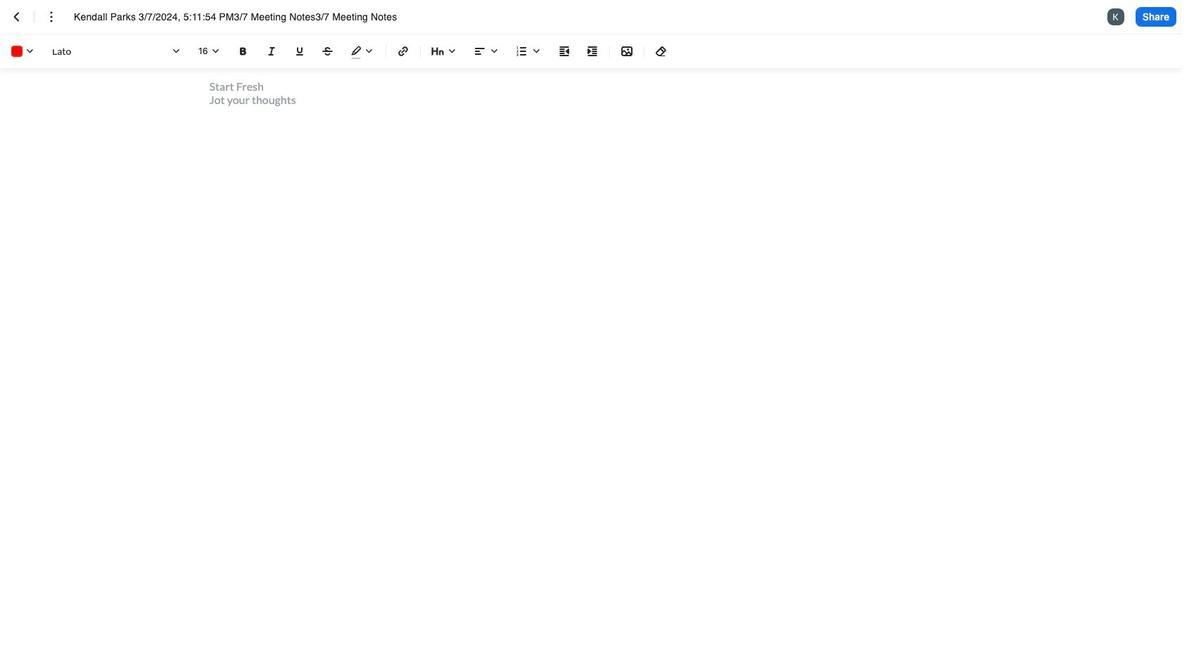 Task type: describe. For each thing, give the bounding box(es) containing it.
bold image
[[235, 43, 252, 60]]

more image
[[43, 8, 60, 25]]

link image
[[395, 43, 412, 60]]

all notes image
[[8, 8, 25, 25]]

increase indent image
[[584, 43, 601, 60]]

clear style image
[[653, 43, 670, 60]]



Task type: vqa. For each thing, say whether or not it's contained in the screenshot.
meetings navigation
no



Task type: locate. For each thing, give the bounding box(es) containing it.
kendall parks image
[[1107, 8, 1124, 25]]

italic image
[[263, 43, 280, 60]]

underline image
[[291, 43, 308, 60]]

strikethrough image
[[319, 43, 336, 60]]

insert image image
[[619, 43, 635, 60]]

decrease indent image
[[556, 43, 573, 60]]

None text field
[[74, 10, 423, 24]]



